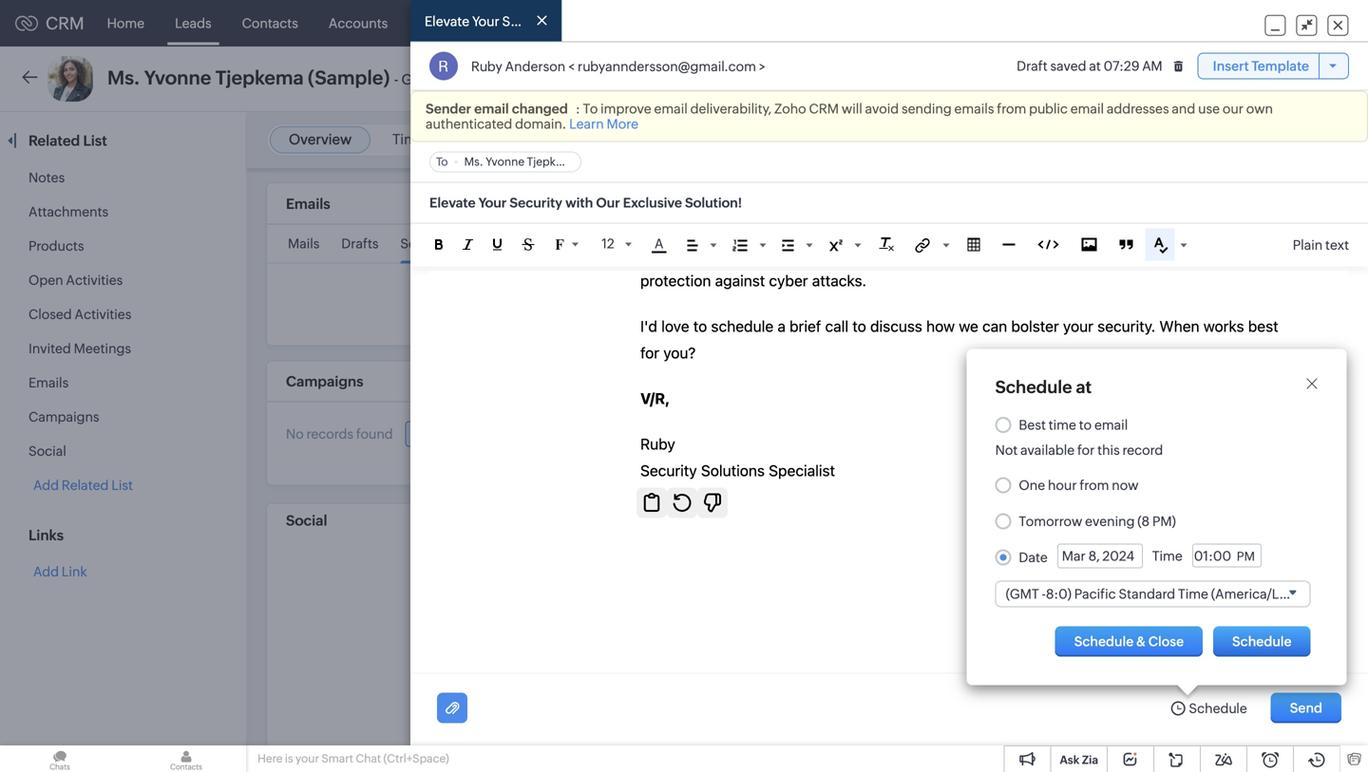 Task type: vqa. For each thing, say whether or not it's contained in the screenshot.
THE OTHER MODULES FIELD
no



Task type: locate. For each thing, give the bounding box(es) containing it.
12
[[602, 236, 615, 251]]

time right standard
[[1178, 587, 1209, 602]]

at left 07:29
[[1089, 58, 1101, 73]]

1 horizontal spatial campaigns
[[286, 374, 363, 390]]

improve
[[601, 101, 652, 116]]

add for add link
[[33, 564, 59, 580]]

1 vertical spatial time
[[1178, 587, 1209, 602]]

a
[[1266, 138, 1273, 152]]

activities up invited meetings at left top
[[75, 307, 131, 322]]

0 horizontal spatial no records found
[[286, 427, 393, 442]]

contacts link
[[227, 0, 313, 46]]

07:29
[[1104, 58, 1140, 73]]

: right changed
[[576, 101, 583, 116]]

deals
[[418, 16, 452, 31]]

sender
[[426, 101, 471, 116]]

1 vertical spatial emails
[[29, 375, 69, 391]]

0 horizontal spatial -
[[394, 71, 399, 88]]

at
[[1089, 58, 1101, 73], [1076, 378, 1092, 397]]

chats image
[[0, 746, 120, 773]]

campaigns
[[286, 374, 363, 390], [29, 410, 99, 425]]

zia
[[1082, 754, 1098, 767]]

0 vertical spatial emails
[[286, 196, 330, 212]]

(8
[[1138, 514, 1150, 529]]

best time to email
[[1019, 417, 1128, 433]]

emails
[[955, 101, 994, 116]]

search image
[[1092, 15, 1108, 31]]

1 horizontal spatial to
[[583, 101, 598, 116]]

1 horizontal spatial (sample)
[[581, 155, 628, 168]]

0 vertical spatial at
[[1089, 58, 1101, 73]]

ms.
[[107, 67, 140, 89], [464, 155, 483, 168]]

0 vertical spatial activities
[[66, 273, 123, 288]]

1 horizontal spatial -
[[1042, 587, 1046, 602]]

schedule
[[995, 378, 1072, 397], [1074, 634, 1134, 650], [1232, 634, 1292, 650], [1189, 701, 1247, 716]]

spell check image
[[1154, 238, 1168, 254]]

plain
[[1293, 237, 1323, 253]]

learn more
[[569, 116, 639, 131]]

send for send email
[[958, 71, 991, 86]]

activities for closed activities
[[75, 307, 131, 322]]

attachments
[[29, 204, 108, 220]]

yvonne down domain.
[[486, 155, 525, 168]]

tomorrow evening (8 pm)
[[1019, 514, 1176, 529]]

is
[[285, 753, 293, 765]]

contacts image
[[126, 746, 246, 773]]

1 vertical spatial related
[[62, 478, 109, 493]]

(sample) down the learn more link
[[581, 155, 628, 168]]

0 horizontal spatial to
[[436, 155, 448, 168]]

found
[[824, 287, 861, 303], [356, 427, 393, 442]]

at up to
[[1076, 378, 1092, 397]]

crm left will
[[809, 101, 839, 116]]

ms. yvonne tjepkema (sample) - grayson
[[107, 67, 457, 89]]

0 horizontal spatial no
[[286, 427, 304, 442]]

create menu image
[[1045, 12, 1069, 35]]

0 horizontal spatial yvonne
[[144, 67, 211, 89]]

deliverability,
[[690, 101, 772, 116]]

activities
[[66, 273, 123, 288], [75, 307, 131, 322]]

Subject text field
[[411, 183, 1368, 223]]

MMM d, yyyy text field
[[1057, 544, 1143, 569]]

1 horizontal spatial list
[[111, 478, 133, 493]]

to inside to improve email deliverability, zoho crm will avoid sending emails from public email addresses and use our own authenticated domain.
[[583, 101, 598, 116]]

to down timeline link
[[436, 155, 448, 168]]

2 add from the top
[[33, 564, 59, 580]]

meetings
[[547, 16, 604, 31], [74, 341, 131, 356]]

0 vertical spatial found
[[824, 287, 861, 303]]

1 horizontal spatial :
[[1259, 138, 1264, 152]]

0 horizontal spatial send
[[958, 71, 991, 86]]

changed
[[512, 101, 568, 116]]

send down schedule button
[[1290, 701, 1323, 716]]

add
[[33, 478, 59, 493], [33, 564, 59, 580]]

1 horizontal spatial social
[[286, 512, 327, 529]]

search element
[[1080, 0, 1119, 47]]

ms. for ms. yvonne tjepkema (sample)
[[464, 155, 483, 168]]

0 vertical spatial meetings
[[547, 16, 604, 31]]

0 horizontal spatial ms.
[[107, 67, 140, 89]]

no
[[754, 287, 772, 303], [286, 427, 304, 442]]

0 vertical spatial crm
[[46, 14, 84, 33]]

1 horizontal spatial yvonne
[[486, 155, 525, 168]]

related up notes
[[29, 133, 80, 149]]

our
[[1223, 101, 1244, 116]]

email up "this"
[[1095, 417, 1128, 433]]

schedule & close button
[[1055, 627, 1203, 657]]

0 horizontal spatial from
[[997, 101, 1027, 116]]

0 horizontal spatial emails
[[29, 375, 69, 391]]

one
[[1019, 478, 1045, 493]]

time down pm)
[[1152, 549, 1183, 564]]

email right improve
[[654, 101, 688, 116]]

closed activities
[[29, 307, 131, 322]]

1 vertical spatial records
[[307, 427, 353, 442]]

0 vertical spatial no records found
[[754, 287, 861, 303]]

closed activities link
[[29, 307, 131, 322]]

0 vertical spatial :
[[576, 101, 583, 116]]

(sample) down accounts
[[308, 67, 390, 89]]

open
[[29, 273, 63, 288]]

ms. down authenticated
[[464, 155, 483, 168]]

from
[[997, 101, 1027, 116], [1080, 478, 1109, 493]]

1 vertical spatial yvonne
[[486, 155, 525, 168]]

timeline
[[392, 131, 449, 148]]

1 vertical spatial -
[[1042, 587, 1046, 602]]

from left now
[[1080, 478, 1109, 493]]

0 vertical spatial list
[[83, 133, 107, 149]]

&
[[1136, 634, 1146, 650]]

(sample) for ms. yvonne tjepkema (sample) - grayson
[[308, 67, 390, 89]]

schedule down '(america/los_angeles)'
[[1232, 634, 1292, 650]]

1 vertical spatial no
[[286, 427, 304, 442]]

to for to
[[436, 155, 448, 168]]

0 vertical spatial from
[[997, 101, 1027, 116]]

accounts link
[[313, 0, 403, 46]]

1 horizontal spatial no
[[754, 287, 772, 303]]

deals link
[[403, 0, 467, 46]]

1 vertical spatial (sample)
[[581, 155, 628, 168]]

logo image
[[15, 16, 38, 31]]

schedule for schedule & close
[[1074, 634, 1134, 650]]

1 vertical spatial :
[[1259, 138, 1264, 152]]

1 vertical spatial meetings
[[74, 341, 131, 356]]

from inside to improve email deliverability, zoho crm will avoid sending emails from public email addresses and use our own authenticated domain.
[[997, 101, 1027, 116]]

0 horizontal spatial tjepkema
[[215, 67, 304, 89]]

0 vertical spatial campaigns
[[286, 374, 363, 390]]

open activities link
[[29, 273, 123, 288]]

addresses
[[1107, 101, 1169, 116]]

grayson
[[401, 71, 457, 88]]

not available for this record
[[995, 443, 1163, 458]]

1 vertical spatial send
[[1290, 701, 1323, 716]]

yvonne for ms. yvonne tjepkema (sample)
[[486, 155, 525, 168]]

here
[[258, 753, 283, 765]]

(gmt
[[1006, 587, 1039, 602]]

schedule button
[[1213, 627, 1311, 657]]

1 vertical spatial found
[[356, 427, 393, 442]]

ms. down home link at the top left of the page
[[107, 67, 140, 89]]

schedule for schedule button
[[1232, 634, 1292, 650]]

0 vertical spatial records
[[775, 287, 822, 303]]

link
[[62, 564, 87, 580]]

add left link
[[33, 564, 59, 580]]

emails down invited in the top left of the page
[[29, 375, 69, 391]]

0 horizontal spatial campaigns
[[29, 410, 99, 425]]

sender email changed
[[426, 101, 568, 116]]

send for send
[[1290, 701, 1323, 716]]

0 horizontal spatial (sample)
[[308, 67, 390, 89]]

0 vertical spatial add
[[33, 478, 59, 493]]

- inside field
[[1042, 587, 1046, 602]]

time inside field
[[1178, 587, 1209, 602]]

related down social link
[[62, 478, 109, 493]]

not
[[995, 443, 1018, 458]]

records
[[775, 287, 822, 303], [307, 427, 353, 442]]

indent image
[[783, 240, 794, 252]]

0 vertical spatial -
[[394, 71, 399, 88]]

1 vertical spatial ms.
[[464, 155, 483, 168]]

tasks link
[[467, 0, 531, 46]]

send
[[958, 71, 991, 86], [1290, 701, 1323, 716]]

schedule down schedule button
[[1189, 701, 1247, 716]]

from down email
[[997, 101, 1027, 116]]

0 vertical spatial yvonne
[[144, 67, 211, 89]]

activities up closed activities link
[[66, 273, 123, 288]]

schedule up best
[[995, 378, 1072, 397]]

emails
[[286, 196, 330, 212], [29, 375, 69, 391]]

1 add from the top
[[33, 478, 59, 493]]

1 horizontal spatial tjepkema
[[527, 155, 579, 168]]

hour
[[1048, 478, 1077, 493]]

contacts
[[242, 16, 298, 31]]

profile element
[[1271, 0, 1325, 46]]

to
[[583, 101, 598, 116], [436, 155, 448, 168]]

0 vertical spatial send
[[958, 71, 991, 86]]

crm right logo
[[46, 14, 84, 33]]

(sample) for ms. yvonne tjepkema (sample)
[[581, 155, 628, 168]]

1 horizontal spatial from
[[1080, 478, 1109, 493]]

schedule at
[[995, 378, 1092, 397]]

1 horizontal spatial records
[[775, 287, 822, 303]]

more
[[607, 116, 639, 131]]

: left a
[[1259, 138, 1264, 152]]

0 vertical spatial ms.
[[107, 67, 140, 89]]

add for add related list
[[33, 478, 59, 493]]

tjepkema down domain.
[[527, 155, 579, 168]]

pm)
[[1153, 514, 1176, 529]]

for
[[1078, 443, 1095, 458]]

signals image
[[1131, 15, 1144, 31]]

convert
[[1074, 71, 1125, 86]]

email right sender
[[474, 101, 509, 116]]

emails up mails
[[286, 196, 330, 212]]

meetings down closed activities link
[[74, 341, 131, 356]]

0 vertical spatial tjepkema
[[215, 67, 304, 89]]

0 vertical spatial to
[[583, 101, 598, 116]]

yvonne down leads link
[[144, 67, 211, 89]]

0 horizontal spatial :
[[576, 101, 583, 116]]

meetings right tasks link
[[547, 16, 604, 31]]

send up emails
[[958, 71, 991, 86]]

tasks
[[483, 16, 516, 31]]

1 vertical spatial activities
[[75, 307, 131, 322]]

links image
[[916, 238, 931, 253]]

now
[[1112, 478, 1139, 493]]

to left 'more'
[[583, 101, 598, 116]]

0 vertical spatial time
[[1152, 549, 1183, 564]]

0 vertical spatial no
[[754, 287, 772, 303]]

scheduled
[[400, 236, 467, 251]]

schedule left &
[[1074, 634, 1134, 650]]

a
[[655, 236, 664, 251]]

(GMT -8:0) Pacific Standard Time (America/Los_Angeles) field
[[995, 581, 1354, 608]]

to
[[1079, 417, 1092, 433]]

0 vertical spatial social
[[29, 444, 66, 459]]

- left grayson
[[394, 71, 399, 88]]

1 vertical spatial social
[[286, 512, 327, 529]]

1 vertical spatial add
[[33, 564, 59, 580]]

list
[[83, 133, 107, 149], [111, 478, 133, 493]]

this
[[1098, 443, 1120, 458]]

send email
[[958, 71, 1028, 86]]

- right (gmt
[[1042, 587, 1046, 602]]

available
[[1021, 443, 1075, 458]]

no records found
[[754, 287, 861, 303], [286, 427, 393, 442]]

1 horizontal spatial send
[[1290, 701, 1323, 716]]

tjepkema down contacts
[[215, 67, 304, 89]]

0 vertical spatial (sample)
[[308, 67, 390, 89]]

1 horizontal spatial no records found
[[754, 287, 861, 303]]

1 vertical spatial tjepkema
[[527, 155, 579, 168]]

1 horizontal spatial crm
[[809, 101, 839, 116]]

None text field
[[1194, 549, 1237, 564]]

alignment image
[[688, 240, 698, 252]]

1 vertical spatial from
[[1080, 478, 1109, 493]]

add down social link
[[33, 478, 59, 493]]

invited
[[29, 341, 71, 356]]

1 vertical spatial to
[[436, 155, 448, 168]]

0 vertical spatial related
[[29, 133, 80, 149]]

leads
[[175, 16, 212, 31]]

crm
[[46, 14, 84, 33], [809, 101, 839, 116]]

1 vertical spatial crm
[[809, 101, 839, 116]]

1 horizontal spatial ms.
[[464, 155, 483, 168]]



Task type: describe. For each thing, give the bounding box(es) containing it.
calendar image
[[1167, 16, 1183, 31]]

email
[[993, 71, 1028, 86]]

tomorrow
[[1019, 514, 1083, 529]]

chat
[[356, 753, 381, 765]]

ms. for ms. yvonne tjepkema (sample) - grayson
[[107, 67, 140, 89]]

list image
[[733, 240, 747, 252]]

1 vertical spatial at
[[1076, 378, 1092, 397]]

0 horizontal spatial found
[[356, 427, 393, 442]]

0 horizontal spatial social
[[29, 444, 66, 459]]

plain text
[[1293, 237, 1349, 253]]

a link
[[652, 236, 667, 253]]

products
[[29, 239, 84, 254]]

activities for open activities
[[66, 273, 123, 288]]

1 horizontal spatial emails
[[286, 196, 330, 212]]

- inside ms. yvonne tjepkema (sample) - grayson
[[394, 71, 399, 88]]

sending
[[902, 101, 952, 116]]

0 horizontal spatial list
[[83, 133, 107, 149]]

edit button
[[1153, 64, 1216, 94]]

1 horizontal spatial found
[[824, 287, 861, 303]]

accounts
[[329, 16, 388, 31]]

to for to improve email deliverability, zoho crm will avoid sending emails from public email addresses and use our own authenticated domain.
[[583, 101, 598, 116]]

learn more link
[[569, 116, 639, 131]]

create menu element
[[1034, 0, 1080, 46]]

overview link
[[289, 131, 352, 148]]

avoid
[[865, 101, 899, 116]]

insert template button
[[1198, 53, 1349, 79]]

emails link
[[29, 375, 69, 391]]

schedule for schedule at
[[995, 378, 1072, 397]]

meetings link
[[531, 0, 619, 46]]

last
[[1189, 138, 1212, 152]]

0 horizontal spatial records
[[307, 427, 353, 442]]

template
[[1252, 58, 1309, 73]]

your
[[296, 753, 319, 765]]

while
[[1275, 138, 1306, 152]]

0 horizontal spatial crm
[[46, 14, 84, 33]]

to improve email deliverability, zoho crm will avoid sending emails from public email addresses and use our own authenticated domain.
[[426, 101, 1273, 131]]

learn
[[569, 116, 604, 131]]

ask zia
[[1060, 754, 1098, 767]]

zoho
[[774, 101, 806, 116]]

next record image
[[1326, 73, 1338, 85]]

draft saved at 07:29 am
[[1017, 58, 1163, 73]]

profile image
[[1283, 8, 1313, 38]]

crm link
[[15, 14, 84, 33]]

convert button
[[1054, 64, 1145, 94]]

own
[[1247, 101, 1273, 116]]

timeline link
[[392, 131, 449, 148]]

record
[[1123, 443, 1163, 458]]

evening
[[1085, 514, 1135, 529]]

leads link
[[160, 0, 227, 46]]

campaigns link
[[29, 410, 99, 425]]

overview
[[289, 131, 352, 148]]

pm
[[1237, 550, 1255, 564]]

add related list
[[33, 478, 133, 493]]

invited meetings
[[29, 341, 131, 356]]

text
[[1326, 237, 1349, 253]]

send email button
[[939, 64, 1047, 94]]

best
[[1019, 417, 1046, 433]]

notes link
[[29, 170, 65, 185]]

script image
[[829, 240, 842, 252]]

add link
[[33, 564, 87, 580]]

one hour from now
[[1019, 478, 1139, 493]]

date
[[1019, 550, 1048, 565]]

domain.
[[515, 116, 567, 131]]

authenticated
[[426, 116, 512, 131]]

last update : a while ago
[[1189, 138, 1330, 152]]

related list
[[29, 133, 110, 149]]

time
[[1049, 417, 1076, 433]]

1 vertical spatial list
[[111, 478, 133, 493]]

products link
[[29, 239, 84, 254]]

attachments link
[[29, 204, 108, 220]]

public
[[1029, 101, 1068, 116]]

pacific
[[1075, 587, 1116, 602]]

links
[[29, 527, 64, 544]]

am
[[1142, 58, 1163, 73]]

yvonne for ms. yvonne tjepkema (sample) - grayson
[[144, 67, 211, 89]]

previous record image
[[1294, 73, 1303, 85]]

1 vertical spatial no records found
[[286, 427, 393, 442]]

here is your smart chat (ctrl+space)
[[258, 753, 449, 765]]

update
[[1215, 138, 1257, 152]]

(ctrl+space)
[[383, 753, 449, 765]]

insert
[[1213, 58, 1249, 73]]

send button
[[1271, 693, 1342, 723]]

mails
[[288, 236, 320, 251]]

0 horizontal spatial meetings
[[74, 341, 131, 356]]

ms. yvonne tjepkema (sample)
[[464, 155, 628, 168]]

email down convert button at the top right of the page
[[1071, 101, 1104, 116]]

and
[[1172, 101, 1196, 116]]

smart
[[322, 753, 353, 765]]

standard
[[1119, 587, 1176, 602]]

1 horizontal spatial meetings
[[547, 16, 604, 31]]

signals element
[[1119, 0, 1155, 47]]

draft
[[1017, 58, 1048, 73]]

drafts
[[341, 236, 379, 251]]

tjepkema for ms. yvonne tjepkema (sample) - grayson
[[215, 67, 304, 89]]

home
[[107, 16, 145, 31]]

home link
[[92, 0, 160, 46]]

notes
[[29, 170, 65, 185]]

crm inside to improve email deliverability, zoho crm will avoid sending emails from public email addresses and use our own authenticated domain.
[[809, 101, 839, 116]]

1 vertical spatial campaigns
[[29, 410, 99, 425]]

tjepkema for ms. yvonne tjepkema (sample)
[[527, 155, 579, 168]]



